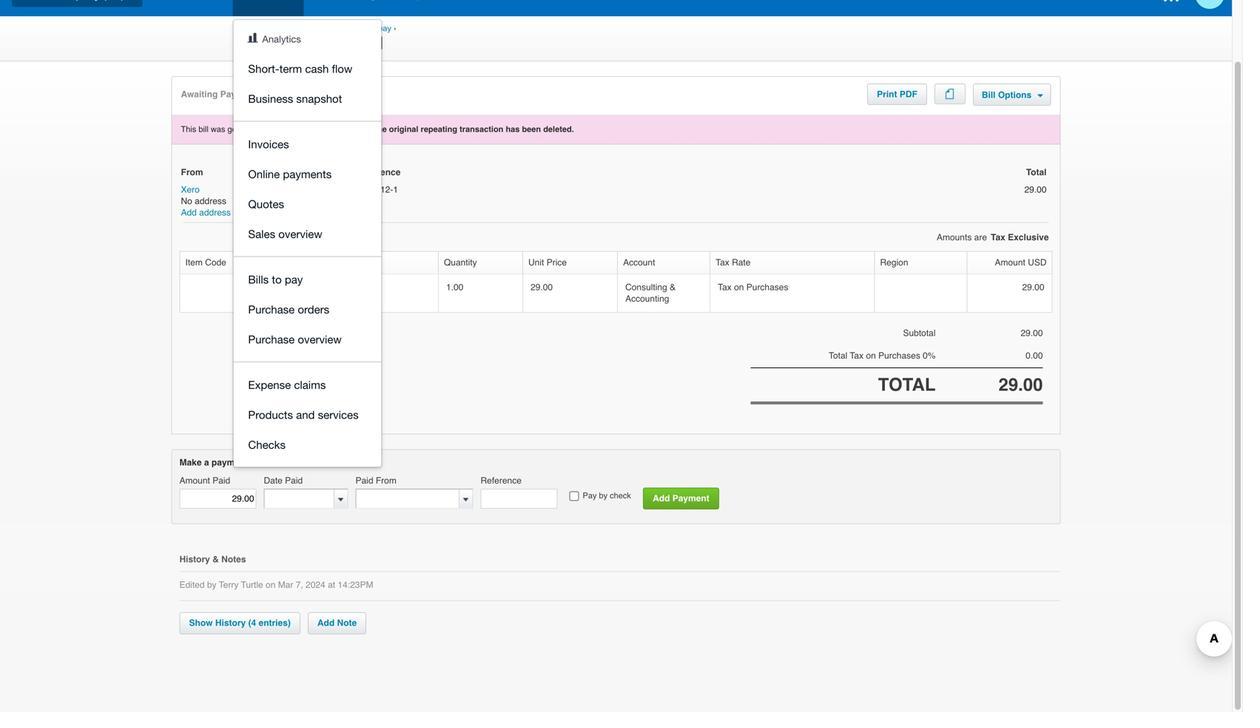 Task type: vqa. For each thing, say whether or not it's contained in the screenshot.


Task type: locate. For each thing, give the bounding box(es) containing it.
14:23pm
[[338, 581, 373, 591]]

purchases left 0% in the right of the page
[[879, 351, 921, 361]]

1 vertical spatial purchases
[[879, 351, 921, 361]]

address up add address link
[[195, 196, 226, 207]]

add for add payment
[[653, 494, 670, 504]]

1 vertical spatial address
[[199, 208, 231, 218]]

bill inside bills to pay › bill rpt612-1
[[272, 33, 300, 53]]

history left (4
[[215, 619, 246, 629]]

total inside "total 29.00"
[[1027, 167, 1047, 178]]

purchases
[[747, 282, 789, 293], [879, 351, 921, 361]]

payment right check
[[673, 494, 710, 504]]

0 horizontal spatial by
[[207, 581, 217, 591]]

0 vertical spatial &
[[670, 282, 676, 293]]

deleted.
[[544, 125, 574, 134]]

0 horizontal spatial from
[[181, 167, 203, 178]]

subscription
[[321, 282, 368, 293]]

payment up generated
[[220, 89, 257, 100]]

purchase inside purchase orders link
[[248, 303, 295, 316]]

add left note
[[318, 619, 335, 629]]

1 horizontal spatial on
[[734, 282, 744, 293]]

tax
[[991, 233, 1006, 243], [716, 257, 730, 268], [718, 282, 732, 293], [850, 351, 864, 361]]

0 vertical spatial bill
[[272, 33, 300, 53]]

1 inside reference rpt612-1
[[393, 185, 398, 195]]

1 horizontal spatial by
[[599, 492, 608, 501]]

1 vertical spatial pay
[[285, 273, 303, 286]]

1 horizontal spatial payment
[[673, 494, 710, 504]]

tax right the are
[[991, 233, 1006, 243]]

purchase overview
[[248, 333, 342, 346]]

1 down original
[[393, 185, 398, 195]]

description
[[285, 257, 329, 268]]

pay for bills to pay
[[285, 273, 303, 286]]

1 vertical spatial purchase
[[248, 333, 295, 346]]

subtotal
[[904, 328, 936, 339]]

overview up the description
[[279, 228, 323, 241]]

0 vertical spatial total
[[1027, 167, 1047, 178]]

0 horizontal spatial history
[[180, 555, 210, 565]]

1 horizontal spatial pay
[[378, 24, 392, 33]]

address
[[195, 196, 226, 207], [199, 208, 231, 218]]

a right make
[[204, 458, 209, 468]]

date down the invoices
[[238, 167, 258, 178]]

bills left the ›
[[352, 24, 367, 33]]

0 vertical spatial overview
[[279, 228, 323, 241]]

purchase
[[248, 303, 295, 316], [248, 333, 295, 346]]

bill left options
[[982, 90, 996, 100]]

0 vertical spatial amount
[[995, 257, 1026, 268]]

to left the ›
[[369, 24, 376, 33]]

1 vertical spatial 1
[[393, 185, 398, 195]]

amount left the usd
[[995, 257, 1026, 268]]

0 horizontal spatial repeating
[[292, 125, 326, 134]]

1 vertical spatial to
[[272, 273, 282, 286]]

bills to pay link left the ›
[[352, 24, 392, 33]]

rpt612- up flow
[[305, 33, 376, 53]]

0 horizontal spatial add
[[181, 208, 197, 218]]

pay inside bills to pay › bill rpt612-1
[[378, 24, 392, 33]]

bills up the purchase orders
[[248, 273, 269, 286]]

1 vertical spatial bill
[[982, 90, 996, 100]]

a right from
[[285, 125, 290, 134]]

by
[[599, 492, 608, 501], [207, 581, 217, 591]]

0 vertical spatial purchase
[[248, 303, 295, 316]]

purchase down bills to pay
[[248, 303, 295, 316]]

total for total 29.00
[[1027, 167, 1047, 178]]

0 vertical spatial bills to pay link
[[352, 24, 392, 33]]

2 purchase from the top
[[248, 333, 295, 346]]

overview for purchase overview
[[298, 333, 342, 346]]

from xero no address add address date
[[181, 167, 258, 218]]

the
[[373, 125, 387, 134]]

at
[[328, 581, 335, 591]]

& right consulting
[[670, 282, 676, 293]]

1 horizontal spatial total
[[1027, 167, 1047, 178]]

by for check
[[599, 492, 608, 501]]

due
[[298, 167, 315, 178]]

been
[[522, 125, 541, 134]]

history up the edited
[[180, 555, 210, 565]]

cash
[[305, 62, 329, 75]]

reference
[[358, 167, 401, 178], [481, 476, 522, 486]]

& left notes
[[213, 555, 219, 565]]

from
[[267, 125, 283, 134]]

1 vertical spatial history
[[215, 619, 246, 629]]

paid down checks link
[[356, 476, 374, 486]]

2 horizontal spatial add
[[653, 494, 670, 504]]

bills for bills to pay
[[248, 273, 269, 286]]

terry
[[219, 581, 239, 591]]

1 horizontal spatial reference
[[481, 476, 522, 486]]

repeating down business snapshot link
[[292, 125, 326, 134]]

repeating
[[292, 125, 326, 134], [421, 125, 458, 134]]

consulting & accounting
[[626, 282, 676, 304]]

amount usd
[[995, 257, 1047, 268]]

2 repeating from the left
[[421, 125, 458, 134]]

1 horizontal spatial date
[[264, 476, 283, 486]]

date right due
[[317, 167, 337, 178]]

paid up the date paid text field
[[285, 476, 303, 486]]

region
[[881, 257, 909, 268]]

0 horizontal spatial reference
[[358, 167, 401, 178]]

0 horizontal spatial &
[[213, 555, 219, 565]]

Pay by check checkbox
[[570, 492, 579, 502]]

on down rate
[[734, 282, 744, 293]]

0 horizontal spatial on
[[266, 581, 276, 591]]

1 vertical spatial reference
[[481, 476, 522, 486]]

date
[[238, 167, 258, 178], [317, 167, 337, 178], [264, 476, 283, 486]]

tax on purchases
[[718, 282, 789, 293]]

0 vertical spatial from
[[181, 167, 203, 178]]

total 29.00
[[1025, 167, 1047, 195]]

2 vertical spatial on
[[266, 581, 276, 591]]

check
[[610, 492, 631, 501]]

& for notes
[[213, 555, 219, 565]]

date paid
[[264, 476, 303, 486]]

(4
[[248, 619, 256, 629]]

purchases down rate
[[747, 282, 789, 293]]

pay down the description
[[285, 273, 303, 286]]

0 horizontal spatial 1
[[376, 33, 386, 53]]

2 horizontal spatial on
[[867, 351, 876, 361]]

rpt612- down "this bill was generated from a repeating transaction. the original repeating transaction has been deleted."
[[358, 185, 393, 195]]

1 vertical spatial from
[[376, 476, 397, 486]]

pay left the ›
[[378, 24, 392, 33]]

consulting
[[626, 282, 668, 293]]

print pdf
[[877, 89, 918, 100]]

29.00 up exclusive
[[1025, 185, 1047, 195]]

overview for sales overview
[[279, 228, 323, 241]]

7,
[[296, 581, 303, 591]]

1 horizontal spatial to
[[369, 24, 376, 33]]

by left the terry
[[207, 581, 217, 591]]

1 vertical spatial rpt612-
[[358, 185, 393, 195]]

1 vertical spatial on
[[867, 351, 876, 361]]

0 horizontal spatial pay
[[285, 273, 303, 286]]

rpt612- inside reference rpt612-1
[[358, 185, 393, 195]]

1 horizontal spatial 1
[[393, 185, 398, 195]]

purchase orders link
[[234, 295, 382, 325]]

1 vertical spatial payment
[[673, 494, 710, 504]]

None text field
[[356, 490, 459, 509]]

purchase inside purchase overview link
[[248, 333, 295, 346]]

1 purchase from the top
[[248, 303, 295, 316]]

paid
[[213, 476, 230, 486], [285, 476, 303, 486], [356, 476, 374, 486]]

1 horizontal spatial add
[[318, 619, 335, 629]]

0 horizontal spatial amount
[[180, 476, 210, 486]]

paid up "amount paid" 'text box'
[[213, 476, 230, 486]]

on left mar
[[266, 581, 276, 591]]

1 horizontal spatial &
[[670, 282, 676, 293]]

xero
[[181, 185, 200, 195]]

0 horizontal spatial a
[[204, 458, 209, 468]]

1 vertical spatial total
[[829, 351, 848, 361]]

add note
[[318, 619, 357, 629]]

0 horizontal spatial paid
[[213, 476, 230, 486]]

date up the date paid text field
[[264, 476, 283, 486]]

bills to pay
[[248, 273, 303, 286]]

0 vertical spatial add
[[181, 208, 197, 218]]

1 horizontal spatial amount
[[995, 257, 1026, 268]]

to left the "monthly"
[[272, 273, 282, 286]]

print pdf link
[[869, 84, 927, 104]]

a
[[285, 125, 290, 134], [204, 458, 209, 468]]

0 vertical spatial pay
[[378, 24, 392, 33]]

add
[[181, 208, 197, 218], [653, 494, 670, 504], [318, 619, 335, 629]]

1 horizontal spatial history
[[215, 619, 246, 629]]

1 horizontal spatial repeating
[[421, 125, 458, 134]]

1 vertical spatial amount
[[180, 476, 210, 486]]

bills inside list box
[[248, 273, 269, 286]]

usd
[[1028, 257, 1047, 268]]

amount
[[995, 257, 1026, 268], [180, 476, 210, 486]]

group
[[234, 20, 382, 468]]

0 vertical spatial rpt612-
[[305, 33, 376, 53]]

quotes link
[[234, 189, 382, 219]]

0 vertical spatial to
[[369, 24, 376, 33]]

3 paid from the left
[[356, 476, 374, 486]]

1 vertical spatial overview
[[298, 333, 342, 346]]

1 horizontal spatial purchases
[[879, 351, 921, 361]]

amount down make
[[180, 476, 210, 486]]

by right the pay
[[599, 492, 608, 501]]

print
[[877, 89, 898, 100]]

payment
[[220, 89, 257, 100], [673, 494, 710, 504]]

payment
[[212, 458, 248, 468]]

& inside consulting & accounting
[[670, 282, 676, 293]]

1 vertical spatial add
[[653, 494, 670, 504]]

original
[[389, 125, 419, 134]]

on left 0% in the right of the page
[[867, 351, 876, 361]]

0 vertical spatial by
[[599, 492, 608, 501]]

Date Paid text field
[[265, 490, 334, 509]]

checks link
[[234, 430, 382, 460]]

0 vertical spatial reference
[[358, 167, 401, 178]]

bills
[[352, 24, 367, 33], [248, 273, 269, 286]]

add note link
[[308, 613, 367, 635]]

checks
[[248, 439, 286, 452]]

price
[[547, 257, 567, 268]]

purchase for purchase orders
[[248, 303, 295, 316]]

tax left 0% in the right of the page
[[850, 351, 864, 361]]

1 horizontal spatial paid
[[285, 476, 303, 486]]

0 horizontal spatial purchases
[[747, 282, 789, 293]]

1 vertical spatial by
[[207, 581, 217, 591]]

2 vertical spatial add
[[318, 619, 335, 629]]

reference for reference
[[481, 476, 522, 486]]

2 paid from the left
[[285, 476, 303, 486]]

payment for awaiting payment
[[220, 89, 257, 100]]

bills to pay › bill rpt612-1
[[272, 24, 399, 53]]

0 horizontal spatial bills
[[248, 273, 269, 286]]

xero link
[[181, 184, 200, 196]]

list box
[[234, 20, 382, 468]]

1 paid from the left
[[213, 476, 230, 486]]

1 vertical spatial bills
[[248, 273, 269, 286]]

add down no
[[181, 208, 197, 218]]

to inside bills to pay › bill rpt612-1
[[369, 24, 376, 33]]

0 vertical spatial bills
[[352, 24, 367, 33]]

overview down orders
[[298, 333, 342, 346]]

2 horizontal spatial paid
[[356, 476, 374, 486]]

bill up term
[[272, 33, 300, 53]]

0 horizontal spatial payment
[[220, 89, 257, 100]]

address down xero link
[[199, 208, 231, 218]]

from
[[181, 167, 203, 178], [376, 476, 397, 486]]

0 vertical spatial payment
[[220, 89, 257, 100]]

0 horizontal spatial bill
[[272, 33, 300, 53]]

1 horizontal spatial from
[[376, 476, 397, 486]]

term
[[280, 62, 302, 75]]

from inside from xero no address add address date
[[181, 167, 203, 178]]

pay inside list box
[[285, 273, 303, 286]]

exclusive
[[1008, 233, 1049, 243]]

1 left the ›
[[376, 33, 386, 53]]

reference for reference rpt612-1
[[358, 167, 401, 178]]

0 horizontal spatial total
[[829, 351, 848, 361]]

code
[[205, 257, 226, 268]]

date inside from xero no address add address date
[[238, 167, 258, 178]]

1 horizontal spatial a
[[285, 125, 290, 134]]

0 vertical spatial purchases
[[747, 282, 789, 293]]

reference down the the
[[358, 167, 401, 178]]

amounts are tax exclusive
[[937, 233, 1049, 243]]

Reference text field
[[481, 489, 558, 509]]

0 horizontal spatial date
[[238, 167, 258, 178]]

0 vertical spatial 1
[[376, 33, 386, 53]]

expense
[[248, 379, 291, 392]]

add right check
[[653, 494, 670, 504]]

0 horizontal spatial to
[[272, 273, 282, 286]]

list box containing short-term cash flow
[[234, 20, 382, 468]]

reference up reference text box
[[481, 476, 522, 486]]

bills inside bills to pay › bill rpt612-1
[[352, 24, 367, 33]]

claims
[[294, 379, 326, 392]]

make a payment
[[180, 458, 248, 468]]

1 vertical spatial &
[[213, 555, 219, 565]]

purchase down the purchase orders
[[248, 333, 295, 346]]

history
[[180, 555, 210, 565], [215, 619, 246, 629]]

1 horizontal spatial bills
[[352, 24, 367, 33]]

repeating right original
[[421, 125, 458, 134]]

show history (4 entries)
[[189, 619, 291, 629]]

note
[[337, 619, 357, 629]]

to
[[369, 24, 376, 33], [272, 273, 282, 286]]

bills to pay link up orders
[[234, 265, 382, 295]]

to for bills to pay › bill rpt612-1
[[369, 24, 376, 33]]



Task type: describe. For each thing, give the bounding box(es) containing it.
total
[[879, 375, 936, 396]]

& for accounting
[[670, 282, 676, 293]]

add payment
[[653, 494, 710, 504]]

sales
[[248, 228, 275, 241]]

0 vertical spatial history
[[180, 555, 210, 565]]

0 vertical spatial on
[[734, 282, 744, 293]]

short-term cash flow
[[248, 62, 353, 75]]

business
[[248, 92, 293, 105]]

expense claims link
[[234, 370, 382, 400]]

0 vertical spatial address
[[195, 196, 226, 207]]

account
[[623, 257, 656, 268]]

payment for add payment
[[673, 494, 710, 504]]

sales overview
[[248, 228, 323, 241]]

rate
[[732, 257, 751, 268]]

history & notes
[[180, 555, 246, 565]]

online payments
[[248, 168, 332, 181]]

online payments link
[[234, 159, 382, 189]]

services
[[318, 409, 359, 422]]

awaiting payment
[[181, 89, 257, 100]]

tax rate
[[716, 257, 751, 268]]

pay
[[583, 492, 597, 501]]

mar
[[278, 581, 293, 591]]

expense claims
[[248, 379, 326, 392]]

this bill was generated from a repeating transaction. the original repeating transaction has been deleted.
[[181, 125, 574, 134]]

has
[[506, 125, 520, 134]]

purchase for purchase overview
[[248, 333, 295, 346]]

1 vertical spatial a
[[204, 458, 209, 468]]

flow
[[332, 62, 353, 75]]

29.00 down unit
[[531, 282, 553, 293]]

are
[[975, 233, 988, 243]]

monthly
[[287, 282, 318, 293]]

Amount Paid text field
[[180, 489, 257, 509]]

29.00 down 0.00
[[999, 375, 1044, 396]]

header chart image
[[248, 33, 258, 43]]

business snapshot
[[248, 92, 342, 105]]

reference rpt612-1
[[358, 167, 401, 195]]

2 horizontal spatial date
[[317, 167, 337, 178]]

paid from
[[356, 476, 397, 486]]

add for add note
[[318, 619, 335, 629]]

awaiting
[[181, 89, 218, 100]]

products
[[248, 409, 293, 422]]

29.00 up 0.00
[[1021, 328, 1044, 339]]

due date
[[298, 167, 337, 178]]

add address link
[[181, 207, 231, 219]]

monthly subscription
[[287, 282, 368, 293]]

business snapshot link
[[234, 84, 382, 114]]

tax down tax rate
[[718, 282, 732, 293]]

amount for amount usd
[[995, 257, 1026, 268]]

products and services link
[[234, 400, 382, 430]]

group containing short-term cash flow
[[234, 20, 382, 468]]

total tax on purchases 0%
[[829, 351, 936, 361]]

unit price
[[529, 257, 567, 268]]

quantity
[[444, 257, 477, 268]]

edited by terry turtle on mar 7, 2024 at 14:23pm
[[180, 581, 373, 591]]

make
[[180, 458, 202, 468]]

transaction
[[460, 125, 504, 134]]

short-
[[248, 62, 280, 75]]

generated
[[228, 125, 264, 134]]

1 repeating from the left
[[292, 125, 326, 134]]

no
[[181, 196, 192, 207]]

short-term cash flow link
[[234, 54, 382, 84]]

1.00
[[446, 282, 464, 293]]

pdf
[[900, 89, 918, 100]]

paid for amount paid
[[213, 476, 230, 486]]

turtle
[[241, 581, 263, 591]]

payments
[[283, 168, 332, 181]]

item code
[[185, 257, 226, 268]]

1 vertical spatial bills to pay link
[[234, 265, 382, 295]]

bill options
[[982, 90, 1035, 100]]

29.00 down the usd
[[1023, 282, 1045, 293]]

item
[[185, 257, 203, 268]]

invoices link
[[234, 129, 382, 159]]

2024
[[306, 581, 326, 591]]

0 vertical spatial a
[[285, 125, 290, 134]]

0%
[[923, 351, 936, 361]]

purchase overview link
[[234, 325, 382, 355]]

bills for bills to pay › bill rpt612-1
[[352, 24, 367, 33]]

to for bills to pay
[[272, 273, 282, 286]]

amount for amount paid
[[180, 476, 210, 486]]

orders
[[298, 303, 330, 316]]

svg image
[[1165, 0, 1179, 1]]

entries)
[[259, 619, 291, 629]]

pay by check
[[583, 492, 631, 501]]

this
[[181, 125, 196, 134]]

by for terry
[[207, 581, 217, 591]]

amounts
[[937, 233, 972, 243]]

add inside from xero no address add address date
[[181, 208, 197, 218]]

was
[[211, 125, 225, 134]]

bill
[[199, 125, 209, 134]]

show
[[189, 619, 213, 629]]

pay for bills to pay › bill rpt612-1
[[378, 24, 392, 33]]

edited
[[180, 581, 205, 591]]

invoices
[[248, 138, 289, 151]]

total for total tax on purchases 0%
[[829, 351, 848, 361]]

online
[[248, 168, 280, 181]]

tax left rate
[[716, 257, 730, 268]]

show history (4 entries) link
[[180, 613, 300, 635]]

add payment link
[[643, 488, 720, 510]]

paid for date paid
[[285, 476, 303, 486]]

rpt612- inside bills to pay › bill rpt612-1
[[305, 33, 376, 53]]

products and services
[[248, 409, 359, 422]]

sales overview link
[[234, 219, 382, 249]]

0.00
[[1026, 351, 1044, 361]]

notes
[[221, 555, 246, 565]]

1 inside bills to pay › bill rpt612-1
[[376, 33, 386, 53]]

1 horizontal spatial bill
[[982, 90, 996, 100]]



